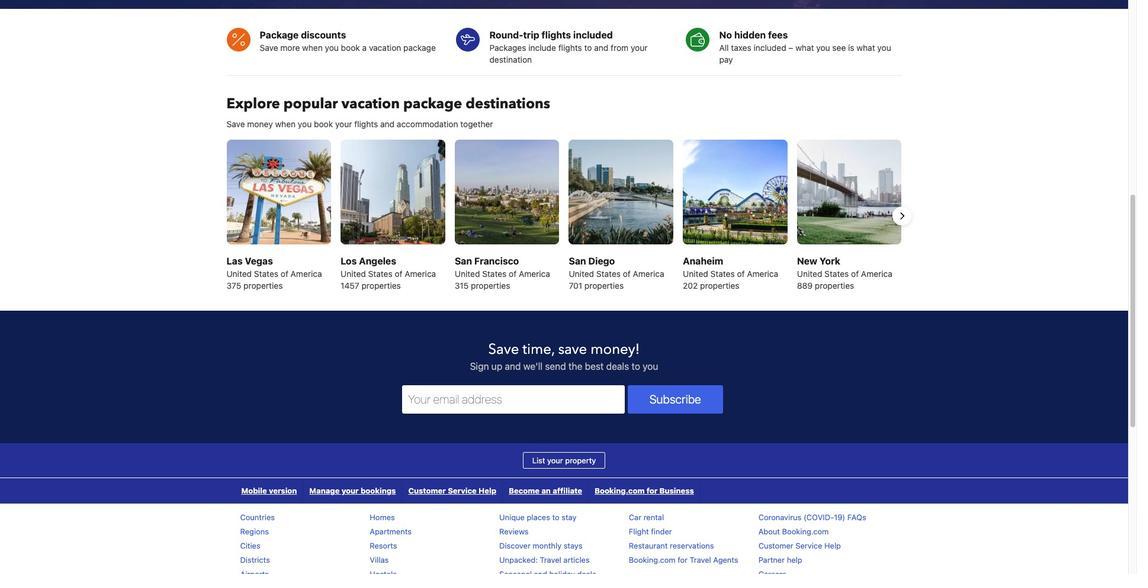 Task type: vqa. For each thing, say whether or not it's contained in the screenshot.
rightmost with
no



Task type: describe. For each thing, give the bounding box(es) containing it.
list your property link
[[523, 453, 606, 469]]

an
[[542, 486, 551, 496]]

booking.com for business
[[595, 486, 694, 496]]

anaheim
[[683, 256, 724, 267]]

of for new york
[[851, 269, 859, 279]]

united for los angeles
[[341, 269, 366, 279]]

francisco
[[474, 256, 519, 267]]

list
[[532, 456, 545, 466]]

is
[[849, 43, 855, 53]]

round-trip flights included packages include flights to and from your destination
[[490, 30, 648, 65]]

time,
[[523, 340, 555, 360]]

reviews
[[500, 527, 529, 537]]

889
[[797, 281, 813, 291]]

included inside no hidden fees all taxes included – what you see is what you pay
[[754, 43, 787, 53]]

booking.com inside coronavirus (covid-19) faqs about booking.com customer service help partner help
[[782, 527, 829, 537]]

you left see
[[817, 43, 830, 53]]

money!
[[591, 340, 640, 360]]

america inside anaheim united states of america 202 properties
[[747, 269, 779, 279]]

you inside explore popular vacation package destinations save money when you book your flights and accommodation together
[[298, 119, 312, 129]]

no
[[720, 30, 732, 40]]

new york united states of america 889 properties
[[797, 256, 893, 291]]

book inside package discounts save more when you book a vacation package
[[341, 43, 360, 53]]

Your email address email field
[[402, 386, 625, 414]]

san diego united states of america 701 properties
[[569, 256, 665, 291]]

los angeles united states of america 1457 properties
[[341, 256, 436, 291]]

united inside anaheim united states of america 202 properties
[[683, 269, 708, 279]]

to inside round-trip flights included packages include flights to and from your destination
[[585, 43, 592, 53]]

subscribe
[[650, 393, 701, 406]]

of inside anaheim united states of america 202 properties
[[737, 269, 745, 279]]

save inside package discounts save more when you book a vacation package
[[260, 43, 278, 53]]

packages
[[490, 43, 526, 53]]

19)
[[834, 513, 846, 523]]

discover
[[500, 542, 531, 551]]

explore
[[227, 94, 280, 114]]

reservations
[[670, 542, 714, 551]]

united for las vegas
[[227, 269, 252, 279]]

flights inside explore popular vacation package destinations save money when you book your flights and accommodation together
[[354, 119, 378, 129]]

san for san francisco
[[455, 256, 472, 267]]

taxes
[[731, 43, 752, 53]]

your inside round-trip flights included packages include flights to and from your destination
[[631, 43, 648, 53]]

states for san francisco
[[482, 269, 507, 279]]

save time, save money! sign up and we'll send the best deals to you
[[470, 340, 658, 372]]

and inside save time, save money! sign up and we'll send the best deals to you
[[505, 361, 521, 372]]

when inside package discounts save more when you book a vacation package
[[302, 43, 323, 53]]

(covid-
[[804, 513, 834, 523]]

package
[[260, 30, 299, 40]]

for inside car rental flight finder restaurant reservations booking.com for travel agents
[[678, 556, 688, 565]]

car rental link
[[629, 513, 664, 523]]

save time, save money! footer
[[0, 311, 1129, 575]]

become an affiliate
[[509, 486, 582, 496]]

angeles
[[359, 256, 396, 267]]

round-
[[490, 30, 523, 40]]

1457
[[341, 281, 359, 291]]

stays
[[564, 542, 583, 551]]

vacation inside explore popular vacation package destinations save money when you book your flights and accommodation together
[[342, 94, 400, 114]]

help
[[787, 556, 803, 565]]

states inside anaheim united states of america 202 properties
[[711, 269, 735, 279]]

accommodation
[[397, 119, 458, 129]]

property
[[565, 456, 596, 466]]

include
[[529, 43, 556, 53]]

of for san francisco
[[509, 269, 517, 279]]

help inside navigation
[[479, 486, 497, 496]]

customer service help link for partner help
[[759, 542, 841, 551]]

pay
[[720, 55, 733, 65]]

anaheim united states of america 202 properties
[[683, 256, 779, 291]]

apartments
[[370, 527, 412, 537]]

destination
[[490, 55, 532, 65]]

discover monthly stays link
[[500, 542, 583, 551]]

finder
[[651, 527, 672, 537]]

los
[[341, 256, 357, 267]]

your right list
[[547, 456, 563, 466]]

202
[[683, 281, 698, 291]]

america for san diego
[[633, 269, 665, 279]]

and inside explore popular vacation package destinations save money when you book your flights and accommodation together
[[380, 119, 395, 129]]

america for san francisco
[[519, 269, 550, 279]]

monthly
[[533, 542, 562, 551]]

coronavirus
[[759, 513, 802, 523]]

restaurant
[[629, 542, 668, 551]]

properties for san diego
[[585, 281, 624, 291]]

315
[[455, 281, 469, 291]]

properties for san francisco
[[471, 281, 510, 291]]

save
[[558, 340, 587, 360]]

mobile
[[241, 486, 267, 496]]

reviews link
[[500, 527, 529, 537]]

mobile version
[[241, 486, 297, 496]]

san for san diego
[[569, 256, 586, 267]]

resorts link
[[370, 542, 397, 551]]

to inside save time, save money! sign up and we'll send the best deals to you
[[632, 361, 640, 372]]

america for new york
[[861, 269, 893, 279]]

book inside explore popular vacation package destinations save money when you book your flights and accommodation together
[[314, 119, 333, 129]]

mobile version link
[[236, 479, 303, 504]]

2 what from the left
[[857, 43, 876, 53]]

see
[[833, 43, 846, 53]]

become
[[509, 486, 540, 496]]

customer inside coronavirus (covid-19) faqs about booking.com customer service help partner help
[[759, 542, 794, 551]]

sign
[[470, 361, 489, 372]]

stay
[[562, 513, 577, 523]]

coronavirus (covid-19) faqs about booking.com customer service help partner help
[[759, 513, 867, 565]]

unpacked:
[[500, 556, 538, 565]]

discounts
[[301, 30, 346, 40]]

0 horizontal spatial for
[[647, 486, 658, 496]]

1 vertical spatial flights
[[559, 43, 582, 53]]

when inside explore popular vacation package destinations save money when you book your flights and accommodation together
[[275, 119, 296, 129]]

regions
[[240, 527, 269, 537]]

united for san francisco
[[455, 269, 480, 279]]

bookings
[[361, 486, 396, 496]]

about booking.com link
[[759, 527, 829, 537]]

–
[[789, 43, 794, 53]]

car rental flight finder restaurant reservations booking.com for travel agents
[[629, 513, 739, 565]]

partner
[[759, 556, 785, 565]]



Task type: locate. For each thing, give the bounding box(es) containing it.
1 of from the left
[[281, 269, 288, 279]]

1 horizontal spatial book
[[341, 43, 360, 53]]

1 horizontal spatial what
[[857, 43, 876, 53]]

0 vertical spatial flights
[[542, 30, 571, 40]]

6 states from the left
[[825, 269, 849, 279]]

san left diego
[[569, 256, 586, 267]]

america for los angeles
[[405, 269, 436, 279]]

included up from
[[574, 30, 613, 40]]

3 united from the left
[[455, 269, 480, 279]]

united up 889
[[797, 269, 823, 279]]

0 horizontal spatial to
[[553, 513, 560, 523]]

you inside save time, save money! sign up and we'll send the best deals to you
[[643, 361, 658, 372]]

701
[[569, 281, 582, 291]]

travel inside unique places to stay reviews discover monthly stays unpacked: travel articles
[[540, 556, 562, 565]]

1 horizontal spatial san
[[569, 256, 586, 267]]

0 vertical spatial help
[[479, 486, 497, 496]]

properties down york
[[815, 281, 855, 291]]

1 horizontal spatial when
[[302, 43, 323, 53]]

booking.com for business link
[[589, 479, 700, 504]]

united
[[227, 269, 252, 279], [341, 269, 366, 279], [455, 269, 480, 279], [569, 269, 594, 279], [683, 269, 708, 279], [797, 269, 823, 279]]

san inside san francisco united states of america 315 properties
[[455, 256, 472, 267]]

properties inside new york united states of america 889 properties
[[815, 281, 855, 291]]

0 horizontal spatial book
[[314, 119, 333, 129]]

2 vertical spatial save
[[489, 340, 519, 360]]

1 vertical spatial and
[[380, 119, 395, 129]]

to inside unique places to stay reviews discover monthly stays unpacked: travel articles
[[553, 513, 560, 523]]

properties down francisco
[[471, 281, 510, 291]]

states inside los angeles united states of america 1457 properties
[[368, 269, 393, 279]]

3 properties from the left
[[471, 281, 510, 291]]

your
[[631, 43, 648, 53], [335, 119, 352, 129], [547, 456, 563, 466], [342, 486, 359, 496]]

0 vertical spatial and
[[594, 43, 609, 53]]

1 horizontal spatial and
[[505, 361, 521, 372]]

save inside save time, save money! sign up and we'll send the best deals to you
[[489, 340, 519, 360]]

no hidden fees all taxes included – what you see is what you pay
[[720, 30, 892, 65]]

vacation down a
[[342, 94, 400, 114]]

vacation inside package discounts save more when you book a vacation package
[[369, 43, 401, 53]]

1 travel from the left
[[540, 556, 562, 565]]

2 travel from the left
[[690, 556, 711, 565]]

help left become
[[479, 486, 497, 496]]

travel down reservations
[[690, 556, 711, 565]]

states for los angeles
[[368, 269, 393, 279]]

properties down 'angeles'
[[362, 281, 401, 291]]

vacation
[[369, 43, 401, 53], [342, 94, 400, 114]]

san inside san diego united states of america 701 properties
[[569, 256, 586, 267]]

2 horizontal spatial save
[[489, 340, 519, 360]]

customer up partner
[[759, 542, 794, 551]]

of inside las vegas united states of america 375 properties
[[281, 269, 288, 279]]

properties down diego
[[585, 281, 624, 291]]

san francisco united states of america 315 properties
[[455, 256, 550, 291]]

1 states from the left
[[254, 269, 279, 279]]

1 horizontal spatial customer service help link
[[759, 542, 841, 551]]

and left accommodation
[[380, 119, 395, 129]]

1 horizontal spatial save
[[260, 43, 278, 53]]

1 horizontal spatial to
[[585, 43, 592, 53]]

explore popular vacation package destinations save money when you book your flights and accommodation together
[[227, 94, 551, 129]]

0 vertical spatial book
[[341, 43, 360, 53]]

to right the deals
[[632, 361, 640, 372]]

united for new york
[[797, 269, 823, 279]]

6 of from the left
[[851, 269, 859, 279]]

money
[[247, 119, 273, 129]]

of for los angeles
[[395, 269, 403, 279]]

what
[[796, 43, 814, 53], [857, 43, 876, 53]]

to
[[585, 43, 592, 53], [632, 361, 640, 372], [553, 513, 560, 523]]

new
[[797, 256, 818, 267]]

properties right 202
[[700, 281, 740, 291]]

your right the manage at the left of the page
[[342, 486, 359, 496]]

to left from
[[585, 43, 592, 53]]

villas link
[[370, 556, 389, 565]]

package
[[404, 43, 436, 53], [404, 94, 462, 114]]

and inside round-trip flights included packages include flights to and from your destination
[[594, 43, 609, 53]]

flight finder link
[[629, 527, 672, 537]]

send
[[545, 361, 566, 372]]

united up 315
[[455, 269, 480, 279]]

2 vertical spatial booking.com
[[629, 556, 676, 565]]

america
[[291, 269, 322, 279], [405, 269, 436, 279], [519, 269, 550, 279], [633, 269, 665, 279], [747, 269, 779, 279], [861, 269, 893, 279]]

2 horizontal spatial to
[[632, 361, 640, 372]]

navigation
[[236, 479, 701, 504]]

states inside new york united states of america 889 properties
[[825, 269, 849, 279]]

6 properties from the left
[[815, 281, 855, 291]]

you down discounts
[[325, 43, 339, 53]]

coronavirus (covid-19) faqs link
[[759, 513, 867, 523]]

4 states from the left
[[597, 269, 621, 279]]

0 vertical spatial save
[[260, 43, 278, 53]]

manage
[[310, 486, 340, 496]]

properties inside san francisco united states of america 315 properties
[[471, 281, 510, 291]]

0 horizontal spatial included
[[574, 30, 613, 40]]

car
[[629, 513, 642, 523]]

united up 202
[[683, 269, 708, 279]]

america inside san francisco united states of america 315 properties
[[519, 269, 550, 279]]

your inside explore popular vacation package destinations save money when you book your flights and accommodation together
[[335, 119, 352, 129]]

and left from
[[594, 43, 609, 53]]

1 united from the left
[[227, 269, 252, 279]]

0 vertical spatial to
[[585, 43, 592, 53]]

states down anaheim
[[711, 269, 735, 279]]

all
[[720, 43, 729, 53]]

countries regions cities districts
[[240, 513, 275, 565]]

deals
[[606, 361, 629, 372]]

what right is
[[857, 43, 876, 53]]

about
[[759, 527, 780, 537]]

0 vertical spatial service
[[448, 486, 477, 496]]

0 horizontal spatial san
[[455, 256, 472, 267]]

2 america from the left
[[405, 269, 436, 279]]

what right –
[[796, 43, 814, 53]]

1 vertical spatial for
[[678, 556, 688, 565]]

travel inside car rental flight finder restaurant reservations booking.com for travel agents
[[690, 556, 711, 565]]

1 vertical spatial included
[[754, 43, 787, 53]]

properties
[[244, 281, 283, 291], [362, 281, 401, 291], [471, 281, 510, 291], [585, 281, 624, 291], [700, 281, 740, 291], [815, 281, 855, 291]]

save up up
[[489, 340, 519, 360]]

booking.com inside car rental flight finder restaurant reservations booking.com for travel agents
[[629, 556, 676, 565]]

places
[[527, 513, 550, 523]]

navigation inside the save time, save money! footer
[[236, 479, 701, 504]]

america inside san diego united states of america 701 properties
[[633, 269, 665, 279]]

trip
[[523, 30, 540, 40]]

0 horizontal spatial and
[[380, 119, 395, 129]]

included inside round-trip flights included packages include flights to and from your destination
[[574, 30, 613, 40]]

3 america from the left
[[519, 269, 550, 279]]

affiliate
[[553, 486, 582, 496]]

0 vertical spatial booking.com
[[595, 486, 645, 496]]

united inside san francisco united states of america 315 properties
[[455, 269, 480, 279]]

states down francisco
[[482, 269, 507, 279]]

of for las vegas
[[281, 269, 288, 279]]

districts link
[[240, 556, 270, 565]]

included
[[574, 30, 613, 40], [754, 43, 787, 53]]

united up 701 on the right
[[569, 269, 594, 279]]

help down 19)
[[825, 542, 841, 551]]

rental
[[644, 513, 664, 523]]

3 states from the left
[[482, 269, 507, 279]]

your right from
[[631, 43, 648, 53]]

unique places to stay reviews discover monthly stays unpacked: travel articles
[[500, 513, 590, 565]]

save inside explore popular vacation package destinations save money when you book your flights and accommodation together
[[227, 119, 245, 129]]

0 horizontal spatial help
[[479, 486, 497, 496]]

0 vertical spatial vacation
[[369, 43, 401, 53]]

manage your bookings
[[310, 486, 396, 496]]

5 united from the left
[[683, 269, 708, 279]]

package discounts save more when you book a vacation package
[[260, 30, 436, 53]]

375
[[227, 281, 241, 291]]

united inside las vegas united states of america 375 properties
[[227, 269, 252, 279]]

apartments link
[[370, 527, 412, 537]]

properties inside las vegas united states of america 375 properties
[[244, 281, 283, 291]]

homes
[[370, 513, 395, 523]]

of inside new york united states of america 889 properties
[[851, 269, 859, 279]]

united inside new york united states of america 889 properties
[[797, 269, 823, 279]]

you right is
[[878, 43, 892, 53]]

districts
[[240, 556, 270, 565]]

restaurant reservations link
[[629, 542, 714, 551]]

homes apartments resorts villas
[[370, 513, 412, 565]]

1 what from the left
[[796, 43, 814, 53]]

travel down monthly
[[540, 556, 562, 565]]

book left a
[[341, 43, 360, 53]]

to left stay on the bottom of the page
[[553, 513, 560, 523]]

4 properties from the left
[[585, 281, 624, 291]]

0 vertical spatial when
[[302, 43, 323, 53]]

1 vertical spatial when
[[275, 119, 296, 129]]

service inside coronavirus (covid-19) faqs about booking.com customer service help partner help
[[796, 542, 823, 551]]

properties inside los angeles united states of america 1457 properties
[[362, 281, 401, 291]]

save
[[260, 43, 278, 53], [227, 119, 245, 129], [489, 340, 519, 360]]

help inside coronavirus (covid-19) faqs about booking.com customer service help partner help
[[825, 542, 841, 551]]

properties inside san diego united states of america 701 properties
[[585, 281, 624, 291]]

navigation containing mobile version
[[236, 479, 701, 504]]

vacation right a
[[369, 43, 401, 53]]

1 horizontal spatial customer
[[759, 542, 794, 551]]

you
[[325, 43, 339, 53], [817, 43, 830, 53], [878, 43, 892, 53], [298, 119, 312, 129], [643, 361, 658, 372]]

booking.com up the "car"
[[595, 486, 645, 496]]

cities link
[[240, 542, 261, 551]]

5 america from the left
[[747, 269, 779, 279]]

package inside explore popular vacation package destinations save money when you book your flights and accommodation together
[[404, 94, 462, 114]]

next image
[[895, 209, 909, 223]]

list your property
[[532, 456, 596, 466]]

included down fees
[[754, 43, 787, 53]]

when right the money
[[275, 119, 296, 129]]

for left the business
[[647, 486, 658, 496]]

2 properties from the left
[[362, 281, 401, 291]]

5 states from the left
[[711, 269, 735, 279]]

booking.com down coronavirus (covid-19) faqs link on the bottom right
[[782, 527, 829, 537]]

you inside package discounts save more when you book a vacation package
[[325, 43, 339, 53]]

1 horizontal spatial travel
[[690, 556, 711, 565]]

1 horizontal spatial included
[[754, 43, 787, 53]]

united up 375
[[227, 269, 252, 279]]

for down reservations
[[678, 556, 688, 565]]

from
[[611, 43, 629, 53]]

book down 'popular'
[[314, 119, 333, 129]]

4 america from the left
[[633, 269, 665, 279]]

1 package from the top
[[404, 43, 436, 53]]

states
[[254, 269, 279, 279], [368, 269, 393, 279], [482, 269, 507, 279], [597, 269, 621, 279], [711, 269, 735, 279], [825, 269, 849, 279]]

2 san from the left
[[569, 256, 586, 267]]

states for san diego
[[597, 269, 621, 279]]

countries
[[240, 513, 275, 523]]

help
[[479, 486, 497, 496], [825, 542, 841, 551]]

york
[[820, 256, 841, 267]]

package up accommodation
[[404, 94, 462, 114]]

1 vertical spatial book
[[314, 119, 333, 129]]

save down package
[[260, 43, 278, 53]]

states inside las vegas united states of america 375 properties
[[254, 269, 279, 279]]

1 vertical spatial customer service help link
[[759, 542, 841, 551]]

states down 'angeles'
[[368, 269, 393, 279]]

become an affiliate link
[[503, 479, 588, 504]]

states down york
[[825, 269, 849, 279]]

1 vertical spatial booking.com
[[782, 527, 829, 537]]

united for san diego
[[569, 269, 594, 279]]

business
[[660, 486, 694, 496]]

booking.com inside booking.com for business link
[[595, 486, 645, 496]]

booking.com down restaurant
[[629, 556, 676, 565]]

best
[[585, 361, 604, 372]]

5 properties from the left
[[700, 281, 740, 291]]

1 vertical spatial to
[[632, 361, 640, 372]]

homes link
[[370, 513, 395, 523]]

we'll
[[524, 361, 543, 372]]

0 vertical spatial package
[[404, 43, 436, 53]]

properties for los angeles
[[362, 281, 401, 291]]

customer
[[409, 486, 446, 496], [759, 542, 794, 551]]

the
[[569, 361, 583, 372]]

manage your bookings link
[[304, 479, 402, 504]]

articles
[[564, 556, 590, 565]]

of
[[281, 269, 288, 279], [395, 269, 403, 279], [509, 269, 517, 279], [623, 269, 631, 279], [737, 269, 745, 279], [851, 269, 859, 279]]

cities
[[240, 542, 261, 551]]

flights
[[542, 30, 571, 40], [559, 43, 582, 53], [354, 119, 378, 129]]

properties for las vegas
[[244, 281, 283, 291]]

united inside los angeles united states of america 1457 properties
[[341, 269, 366, 279]]

0 horizontal spatial save
[[227, 119, 245, 129]]

of inside san diego united states of america 701 properties
[[623, 269, 631, 279]]

4 united from the left
[[569, 269, 594, 279]]

5 of from the left
[[737, 269, 745, 279]]

of inside los angeles united states of america 1457 properties
[[395, 269, 403, 279]]

1 vertical spatial save
[[227, 119, 245, 129]]

2 united from the left
[[341, 269, 366, 279]]

1 properties from the left
[[244, 281, 283, 291]]

america inside las vegas united states of america 375 properties
[[291, 269, 322, 279]]

2 states from the left
[[368, 269, 393, 279]]

you right the deals
[[643, 361, 658, 372]]

destinations
[[466, 94, 551, 114]]

1 vertical spatial help
[[825, 542, 841, 551]]

faqs
[[848, 513, 867, 523]]

3 of from the left
[[509, 269, 517, 279]]

0 horizontal spatial travel
[[540, 556, 562, 565]]

1 horizontal spatial service
[[796, 542, 823, 551]]

0 horizontal spatial service
[[448, 486, 477, 496]]

2 vertical spatial flights
[[354, 119, 378, 129]]

version
[[269, 486, 297, 496]]

united up 1457
[[341, 269, 366, 279]]

america inside los angeles united states of america 1457 properties
[[405, 269, 436, 279]]

1 vertical spatial service
[[796, 542, 823, 551]]

states inside san francisco united states of america 315 properties
[[482, 269, 507, 279]]

of inside san francisco united states of america 315 properties
[[509, 269, 517, 279]]

diego
[[589, 256, 615, 267]]

6 america from the left
[[861, 269, 893, 279]]

villas
[[370, 556, 389, 565]]

1 horizontal spatial for
[[678, 556, 688, 565]]

service inside navigation
[[448, 486, 477, 496]]

unique places to stay link
[[500, 513, 577, 523]]

0 vertical spatial included
[[574, 30, 613, 40]]

america for las vegas
[[291, 269, 322, 279]]

1 san from the left
[[455, 256, 472, 267]]

customer right bookings
[[409, 486, 446, 496]]

1 horizontal spatial help
[[825, 542, 841, 551]]

1 vertical spatial customer
[[759, 542, 794, 551]]

4 of from the left
[[623, 269, 631, 279]]

1 america from the left
[[291, 269, 322, 279]]

and right up
[[505, 361, 521, 372]]

0 horizontal spatial when
[[275, 119, 296, 129]]

service
[[448, 486, 477, 496], [796, 542, 823, 551]]

explore popular vacation package destinations region
[[217, 140, 912, 292]]

properties inside anaheim united states of america 202 properties
[[700, 281, 740, 291]]

states for las vegas
[[254, 269, 279, 279]]

6 united from the left
[[797, 269, 823, 279]]

book
[[341, 43, 360, 53], [314, 119, 333, 129]]

united inside san diego united states of america 701 properties
[[569, 269, 594, 279]]

1 vertical spatial vacation
[[342, 94, 400, 114]]

a
[[362, 43, 367, 53]]

agents
[[714, 556, 739, 565]]

2 vertical spatial to
[[553, 513, 560, 523]]

package right a
[[404, 43, 436, 53]]

properties down vegas
[[244, 281, 283, 291]]

states for new york
[[825, 269, 849, 279]]

0 vertical spatial customer service help link
[[403, 479, 502, 504]]

las vegas united states of america 375 properties
[[227, 256, 322, 291]]

properties for new york
[[815, 281, 855, 291]]

states down vegas
[[254, 269, 279, 279]]

booking.com for travel agents link
[[629, 556, 739, 565]]

2 of from the left
[[395, 269, 403, 279]]

0 vertical spatial for
[[647, 486, 658, 496]]

and
[[594, 43, 609, 53], [380, 119, 395, 129], [505, 361, 521, 372]]

subscribe button
[[628, 386, 723, 414]]

2 vertical spatial and
[[505, 361, 521, 372]]

resorts
[[370, 542, 397, 551]]

save left the money
[[227, 119, 245, 129]]

0 horizontal spatial what
[[796, 43, 814, 53]]

of for san diego
[[623, 269, 631, 279]]

package inside package discounts save more when you book a vacation package
[[404, 43, 436, 53]]

states down diego
[[597, 269, 621, 279]]

you down 'popular'
[[298, 119, 312, 129]]

0 horizontal spatial customer service help link
[[403, 479, 502, 504]]

1 vertical spatial package
[[404, 94, 462, 114]]

america inside new york united states of america 889 properties
[[861, 269, 893, 279]]

countries link
[[240, 513, 275, 523]]

san up 315
[[455, 256, 472, 267]]

0 vertical spatial customer
[[409, 486, 446, 496]]

2 horizontal spatial and
[[594, 43, 609, 53]]

when down discounts
[[302, 43, 323, 53]]

0 horizontal spatial customer
[[409, 486, 446, 496]]

customer service help link for become an affiliate
[[403, 479, 502, 504]]

your down 'popular'
[[335, 119, 352, 129]]

2 package from the top
[[404, 94, 462, 114]]

states inside san diego united states of america 701 properties
[[597, 269, 621, 279]]

customer service help
[[409, 486, 497, 496]]



